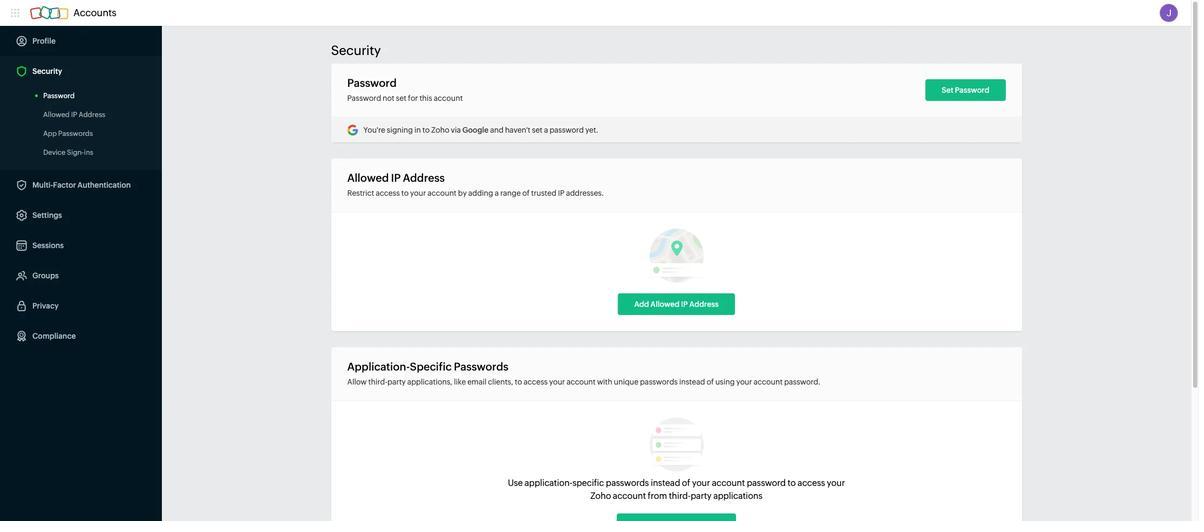 Task type: describe. For each thing, give the bounding box(es) containing it.
address for allowed ip address
[[79, 111, 105, 119]]

applications
[[714, 491, 763, 502]]

specific
[[410, 361, 452, 373]]

yet.
[[586, 126, 599, 134]]

0 horizontal spatial passwords
[[58, 130, 93, 138]]

password inside "use application-specific passwords instead of your account password to access your zoho account from third-party applications"
[[747, 478, 786, 489]]

authentication
[[78, 181, 131, 190]]

account left the from
[[613, 491, 646, 502]]

applications,
[[408, 378, 453, 387]]

password.
[[785, 378, 821, 387]]

set password
[[942, 86, 990, 95]]

passwords inside application-specific passwords allow third-party applications, like email clients, to access your account with unique passwords instead of using your account password.
[[454, 361, 509, 373]]

settings
[[32, 211, 62, 220]]

device sign-ins
[[43, 149, 93, 157]]

instead inside "use application-specific passwords instead of your account password to access your zoho account from third-party applications"
[[651, 478, 681, 489]]

account left 'password.'
[[754, 378, 783, 387]]

0 horizontal spatial zoho
[[432, 126, 450, 134]]

set password button
[[926, 79, 1006, 101]]

address inside button
[[690, 300, 719, 309]]

multi-factor authentication
[[32, 181, 131, 190]]

set
[[942, 86, 954, 95]]

third- inside "use application-specific passwords instead of your account password to access your zoho account from third-party applications"
[[669, 491, 691, 502]]

to inside "use application-specific passwords instead of your account password to access your zoho account from third-party applications"
[[788, 478, 796, 489]]

haven't
[[505, 126, 531, 134]]

ip inside button
[[682, 300, 688, 309]]

of inside application-specific passwords allow third-party applications, like email clients, to access your account with unique passwords instead of using your account password.
[[707, 378, 714, 387]]

google
[[463, 126, 489, 134]]

0 vertical spatial password
[[550, 126, 584, 134]]

account inside password password not set for this account
[[434, 94, 463, 103]]

address for allowed ip address restrict access to your account by adding a range of trusted ip addresses.
[[403, 172, 445, 184]]

addresses.
[[566, 189, 604, 198]]

instead inside application-specific passwords allow third-party applications, like email clients, to access your account with unique passwords instead of using your account password.
[[680, 378, 706, 387]]

compliance
[[32, 332, 76, 341]]

app
[[43, 130, 57, 138]]

of inside "use application-specific passwords instead of your account password to access your zoho account from third-party applications"
[[683, 478, 691, 489]]

allowed for allowed ip address
[[43, 111, 70, 119]]

this
[[420, 94, 433, 103]]

sign-
[[67, 149, 84, 157]]

unique
[[614, 378, 639, 387]]

ins
[[84, 149, 93, 157]]

restrict
[[348, 189, 375, 198]]

application-
[[525, 478, 573, 489]]

allow
[[348, 378, 367, 387]]

by
[[458, 189, 467, 198]]

add allowed ip address
[[635, 300, 719, 309]]

a for in
[[544, 126, 548, 134]]

multi-
[[32, 181, 53, 190]]

via
[[451, 126, 461, 134]]

password left not
[[348, 94, 381, 103]]

ip up "app passwords"
[[71, 111, 77, 119]]

password password not set for this account
[[348, 77, 463, 103]]

application-specific passwords allow third-party applications, like email clients, to access your account with unique passwords instead of using your account password.
[[348, 361, 821, 387]]

not
[[383, 94, 395, 103]]

sessions
[[32, 241, 64, 250]]

device
[[43, 149, 66, 157]]

party inside "use application-specific passwords instead of your account password to access your zoho account from third-party applications"
[[691, 491, 712, 502]]

zoho inside "use application-specific passwords instead of your account password to access your zoho account from third-party applications"
[[591, 491, 612, 502]]

range
[[501, 189, 521, 198]]

account up applications
[[712, 478, 746, 489]]



Task type: vqa. For each thing, say whether or not it's contained in the screenshot.
the right Allowed
yes



Task type: locate. For each thing, give the bounding box(es) containing it.
0 vertical spatial third-
[[369, 378, 388, 387]]

account left by
[[428, 189, 457, 198]]

passwords up email
[[454, 361, 509, 373]]

adding
[[469, 189, 494, 198]]

third- right the from
[[669, 491, 691, 502]]

passwords right unique
[[640, 378, 678, 387]]

allowed ip address
[[43, 111, 105, 119]]

passwords
[[640, 378, 678, 387], [606, 478, 649, 489]]

use application-specific passwords instead of your account password to access your zoho account from third-party applications
[[508, 478, 846, 502]]

ip
[[71, 111, 77, 119], [391, 172, 401, 184], [558, 189, 565, 198], [682, 300, 688, 309]]

1 horizontal spatial third-
[[669, 491, 691, 502]]

password left yet.
[[550, 126, 584, 134]]

and
[[490, 126, 504, 134]]

factor
[[53, 181, 76, 190]]

0 horizontal spatial password
[[550, 126, 584, 134]]

ip right add
[[682, 300, 688, 309]]

address
[[79, 111, 105, 119], [403, 172, 445, 184], [690, 300, 719, 309]]

specific
[[573, 478, 605, 489]]

password up not
[[348, 77, 397, 89]]

1 vertical spatial address
[[403, 172, 445, 184]]

password
[[550, 126, 584, 134], [747, 478, 786, 489]]

a inside allowed ip address restrict access to your account by adding a range of trusted ip addresses.
[[495, 189, 499, 198]]

0 horizontal spatial access
[[376, 189, 400, 198]]

allowed inside allowed ip address restrict access to your account by adding a range of trusted ip addresses.
[[348, 172, 389, 184]]

0 vertical spatial passwords
[[640, 378, 678, 387]]

0 vertical spatial zoho
[[432, 126, 450, 134]]

access inside application-specific passwords allow third-party applications, like email clients, to access your account with unique passwords instead of using your account password.
[[524, 378, 548, 387]]

allowed inside button
[[651, 300, 680, 309]]

your
[[410, 189, 426, 198], [550, 378, 565, 387], [737, 378, 753, 387], [693, 478, 711, 489], [828, 478, 846, 489]]

like
[[454, 378, 466, 387]]

0 vertical spatial access
[[376, 189, 400, 198]]

ip down signing
[[391, 172, 401, 184]]

password up applications
[[747, 478, 786, 489]]

1 horizontal spatial passwords
[[454, 361, 509, 373]]

1 horizontal spatial set
[[532, 126, 543, 134]]

instead left using
[[680, 378, 706, 387]]

allowed up app
[[43, 111, 70, 119]]

1 vertical spatial party
[[691, 491, 712, 502]]

party down 'application-'
[[388, 378, 406, 387]]

1 vertical spatial security
[[32, 67, 62, 76]]

1 horizontal spatial a
[[544, 126, 548, 134]]

in
[[415, 126, 421, 134]]

your inside allowed ip address restrict access to your account by adding a range of trusted ip addresses.
[[410, 189, 426, 198]]

2 horizontal spatial access
[[798, 478, 826, 489]]

groups
[[32, 272, 59, 280]]

with
[[598, 378, 613, 387]]

add
[[635, 300, 649, 309]]

privacy
[[32, 302, 59, 311]]

account
[[434, 94, 463, 103], [428, 189, 457, 198], [567, 378, 596, 387], [754, 378, 783, 387], [712, 478, 746, 489], [613, 491, 646, 502]]

2 vertical spatial of
[[683, 478, 691, 489]]

2 vertical spatial address
[[690, 300, 719, 309]]

party inside application-specific passwords allow third-party applications, like email clients, to access your account with unique passwords instead of using your account password.
[[388, 378, 406, 387]]

2 horizontal spatial of
[[707, 378, 714, 387]]

0 vertical spatial address
[[79, 111, 105, 119]]

1 horizontal spatial password
[[747, 478, 786, 489]]

password right set
[[956, 86, 990, 95]]

allowed for allowed ip address restrict access to your account by adding a range of trusted ip addresses.
[[348, 172, 389, 184]]

third-
[[369, 378, 388, 387], [669, 491, 691, 502]]

allowed ip address restrict access to your account by adding a range of trusted ip addresses.
[[348, 172, 604, 198]]

1 vertical spatial allowed
[[348, 172, 389, 184]]

address inside allowed ip address restrict access to your account by adding a range of trusted ip addresses.
[[403, 172, 445, 184]]

2 horizontal spatial allowed
[[651, 300, 680, 309]]

0 vertical spatial party
[[388, 378, 406, 387]]

password up allowed ip address
[[43, 92, 75, 100]]

1 horizontal spatial allowed
[[348, 172, 389, 184]]

1 vertical spatial zoho
[[591, 491, 612, 502]]

of
[[523, 189, 530, 198], [707, 378, 714, 387], [683, 478, 691, 489]]

1 vertical spatial passwords
[[606, 478, 649, 489]]

2 horizontal spatial address
[[690, 300, 719, 309]]

1 vertical spatial password
[[747, 478, 786, 489]]

access
[[376, 189, 400, 198], [524, 378, 548, 387], [798, 478, 826, 489]]

to
[[423, 126, 430, 134], [402, 189, 409, 198], [515, 378, 522, 387], [788, 478, 796, 489]]

zoho left via
[[432, 126, 450, 134]]

email
[[468, 378, 487, 387]]

0 vertical spatial set
[[396, 94, 407, 103]]

app passwords
[[43, 130, 93, 138]]

you're
[[364, 126, 386, 134]]

0 horizontal spatial party
[[388, 378, 406, 387]]

allowed
[[43, 111, 70, 119], [348, 172, 389, 184], [651, 300, 680, 309]]

security
[[331, 43, 381, 58], [32, 67, 62, 76]]

1 horizontal spatial security
[[331, 43, 381, 58]]

1 vertical spatial passwords
[[454, 361, 509, 373]]

0 vertical spatial allowed
[[43, 111, 70, 119]]

set
[[396, 94, 407, 103], [532, 126, 543, 134]]

1 vertical spatial a
[[495, 189, 499, 198]]

add allowed ip address button
[[618, 294, 735, 315]]

profile
[[32, 37, 56, 45]]

party
[[388, 378, 406, 387], [691, 491, 712, 502]]

a for address
[[495, 189, 499, 198]]

1 vertical spatial third-
[[669, 491, 691, 502]]

account right the this
[[434, 94, 463, 103]]

a left range
[[495, 189, 499, 198]]

ip right trusted
[[558, 189, 565, 198]]

0 horizontal spatial third-
[[369, 378, 388, 387]]

1 horizontal spatial party
[[691, 491, 712, 502]]

1 horizontal spatial of
[[683, 478, 691, 489]]

of inside allowed ip address restrict access to your account by adding a range of trusted ip addresses.
[[523, 189, 530, 198]]

a
[[544, 126, 548, 134], [495, 189, 499, 198]]

third- down 'application-'
[[369, 378, 388, 387]]

password inside button
[[956, 86, 990, 95]]

set left for
[[396, 94, 407, 103]]

0 horizontal spatial address
[[79, 111, 105, 119]]

0 vertical spatial of
[[523, 189, 530, 198]]

party left applications
[[691, 491, 712, 502]]

2 vertical spatial access
[[798, 478, 826, 489]]

0 vertical spatial instead
[[680, 378, 706, 387]]

instead up the from
[[651, 478, 681, 489]]

passwords inside "use application-specific passwords instead of your account password to access your zoho account from third-party applications"
[[606, 478, 649, 489]]

set inside password password not set for this account
[[396, 94, 407, 103]]

1 vertical spatial set
[[532, 126, 543, 134]]

to inside application-specific passwords allow third-party applications, like email clients, to access your account with unique passwords instead of using your account password.
[[515, 378, 522, 387]]

use
[[508, 478, 523, 489]]

access inside allowed ip address restrict access to your account by adding a range of trusted ip addresses.
[[376, 189, 400, 198]]

zoho
[[432, 126, 450, 134], [591, 491, 612, 502]]

using
[[716, 378, 735, 387]]

access inside "use application-specific passwords instead of your account password to access your zoho account from third-party applications"
[[798, 478, 826, 489]]

1 vertical spatial of
[[707, 378, 714, 387]]

for
[[408, 94, 418, 103]]

2 vertical spatial allowed
[[651, 300, 680, 309]]

0 horizontal spatial of
[[523, 189, 530, 198]]

application-
[[348, 361, 410, 373]]

passwords inside application-specific passwords allow third-party applications, like email clients, to access your account with unique passwords instead of using your account password.
[[640, 378, 678, 387]]

0 vertical spatial passwords
[[58, 130, 93, 138]]

1 horizontal spatial zoho
[[591, 491, 612, 502]]

1 vertical spatial instead
[[651, 478, 681, 489]]

to inside allowed ip address restrict access to your account by adding a range of trusted ip addresses.
[[402, 189, 409, 198]]

0 horizontal spatial a
[[495, 189, 499, 198]]

0 vertical spatial security
[[331, 43, 381, 58]]

0 horizontal spatial security
[[32, 67, 62, 76]]

account left with
[[567, 378, 596, 387]]

instead
[[680, 378, 706, 387], [651, 478, 681, 489]]

trusted
[[532, 189, 557, 198]]

zoho down specific
[[591, 491, 612, 502]]

accounts
[[73, 7, 117, 18]]

allowed right add
[[651, 300, 680, 309]]

0 horizontal spatial allowed
[[43, 111, 70, 119]]

from
[[648, 491, 668, 502]]

clients,
[[488, 378, 514, 387]]

account inside allowed ip address restrict access to your account by adding a range of trusted ip addresses.
[[428, 189, 457, 198]]

passwords up sign- at the top of page
[[58, 130, 93, 138]]

0 horizontal spatial set
[[396, 94, 407, 103]]

1 horizontal spatial address
[[403, 172, 445, 184]]

1 vertical spatial access
[[524, 378, 548, 387]]

a right haven't in the left top of the page
[[544, 126, 548, 134]]

1 horizontal spatial access
[[524, 378, 548, 387]]

0 vertical spatial a
[[544, 126, 548, 134]]

passwords
[[58, 130, 93, 138], [454, 361, 509, 373]]

set right haven't in the left top of the page
[[532, 126, 543, 134]]

you're signing in to zoho via google and haven't set a password yet.
[[364, 126, 599, 134]]

allowed up the restrict
[[348, 172, 389, 184]]

passwords up the from
[[606, 478, 649, 489]]

password
[[348, 77, 397, 89], [956, 86, 990, 95], [43, 92, 75, 100], [348, 94, 381, 103]]

third- inside application-specific passwords allow third-party applications, like email clients, to access your account with unique passwords instead of using your account password.
[[369, 378, 388, 387]]

signing
[[387, 126, 413, 134]]



